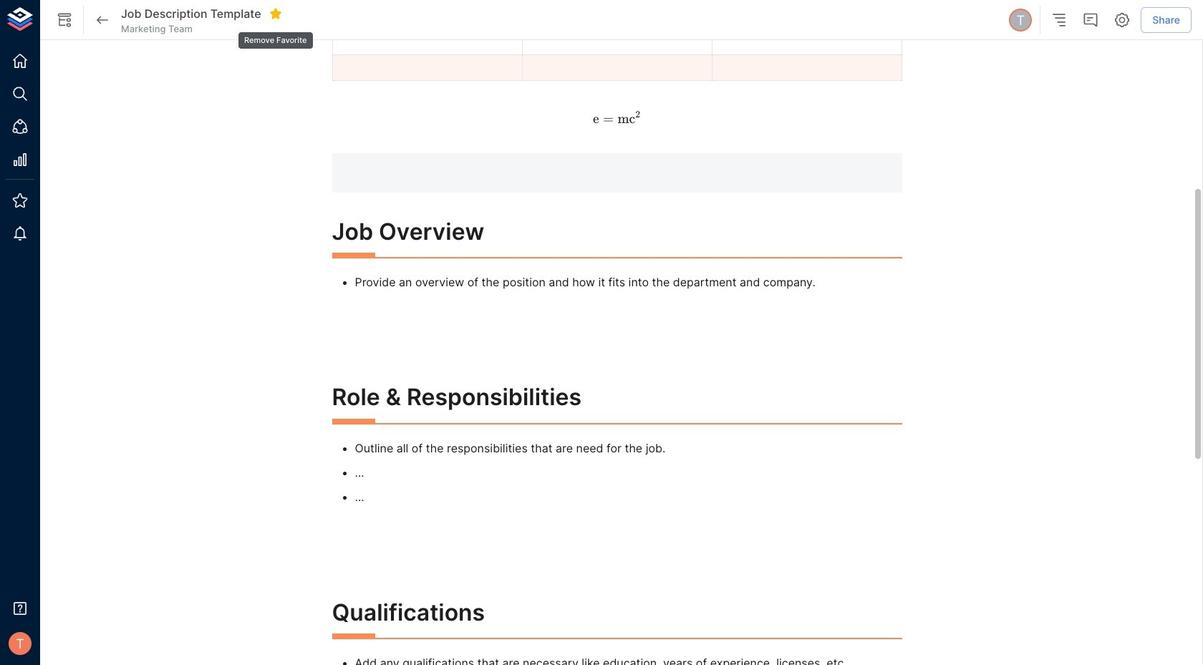 Task type: locate. For each thing, give the bounding box(es) containing it.
settings image
[[1114, 11, 1131, 29]]

remove favorite image
[[269, 7, 282, 20]]

tooltip
[[237, 22, 314, 50]]

table of contents image
[[1051, 11, 1068, 29]]



Task type: vqa. For each thing, say whether or not it's contained in the screenshot.
E-
no



Task type: describe. For each thing, give the bounding box(es) containing it.
show wiki image
[[56, 11, 73, 29]]

go back image
[[94, 11, 111, 29]]

comments image
[[1083, 11, 1100, 29]]



